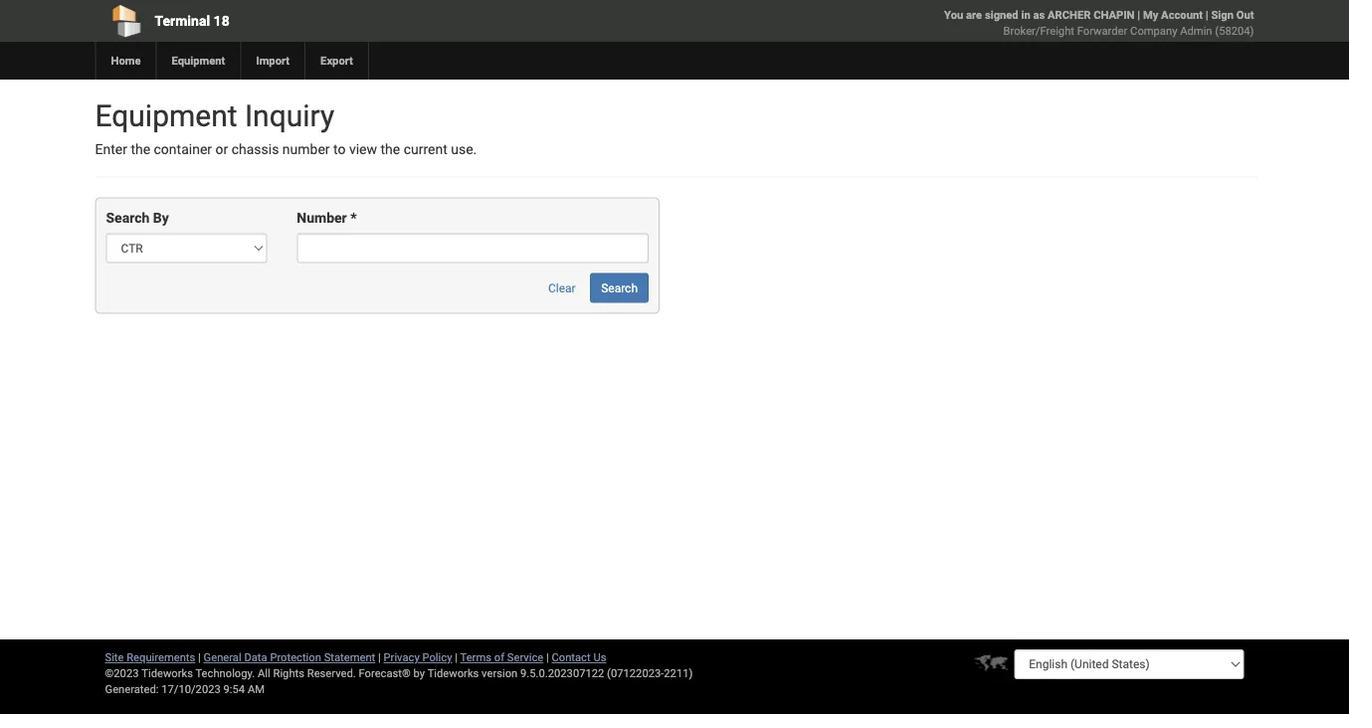 Task type: locate. For each thing, give the bounding box(es) containing it.
my
[[1144, 8, 1159, 21]]

statement
[[324, 651, 376, 664]]

1 horizontal spatial search
[[601, 281, 638, 295]]

terminal 18 link
[[95, 0, 561, 42]]

the right enter
[[131, 141, 150, 158]]

clear
[[548, 281, 576, 295]]

to
[[334, 141, 346, 158]]

2 the from the left
[[381, 141, 400, 158]]

import link
[[240, 42, 305, 80]]

site requirements | general data protection statement | privacy policy | terms of service | contact us ©2023 tideworks technology. all rights reserved. forecast® by tideworks version 9.5.0.202307122 (07122023-2211) generated: 17/10/2023 9:54 am
[[105, 651, 693, 696]]

export link
[[305, 42, 368, 80]]

2211)
[[664, 667, 693, 680]]

or
[[216, 141, 228, 158]]

search for search
[[601, 281, 638, 295]]

terms
[[460, 651, 492, 664]]

contact
[[552, 651, 591, 664]]

you are signed in as archer chapin | my account | sign out broker/freight forwarder company admin (58204)
[[945, 8, 1255, 37]]

terminal 18
[[155, 12, 230, 29]]

0 horizontal spatial search
[[106, 210, 150, 226]]

equipment inside equipment inquiry enter the container or chassis number to view the current use.
[[95, 98, 237, 133]]

general
[[204, 651, 242, 664]]

archer
[[1048, 8, 1091, 21]]

1 vertical spatial equipment
[[95, 98, 237, 133]]

all
[[258, 667, 270, 680]]

terms of service link
[[460, 651, 544, 664]]

| up 9.5.0.202307122
[[546, 651, 549, 664]]

privacy
[[384, 651, 420, 664]]

(58204)
[[1216, 24, 1255, 37]]

by
[[153, 210, 169, 226]]

enter
[[95, 141, 127, 158]]

search
[[106, 210, 150, 226], [601, 281, 638, 295]]

| left sign
[[1206, 8, 1209, 21]]

equipment for equipment
[[172, 54, 225, 67]]

0 horizontal spatial the
[[131, 141, 150, 158]]

search left by
[[106, 210, 150, 226]]

forwarder
[[1078, 24, 1128, 37]]

admin
[[1181, 24, 1213, 37]]

import
[[256, 54, 290, 67]]

equipment
[[172, 54, 225, 67], [95, 98, 237, 133]]

0 vertical spatial equipment
[[172, 54, 225, 67]]

| left general on the left
[[198, 651, 201, 664]]

0 vertical spatial search
[[106, 210, 150, 226]]

site
[[105, 651, 124, 664]]

| left my
[[1138, 8, 1141, 21]]

sign
[[1212, 8, 1234, 21]]

9.5.0.202307122
[[521, 667, 605, 680]]

site requirements link
[[105, 651, 195, 664]]

1 horizontal spatial the
[[381, 141, 400, 158]]

chapin
[[1094, 8, 1135, 21]]

equipment link
[[156, 42, 240, 80]]

equipment for equipment inquiry enter the container or chassis number to view the current use.
[[95, 98, 237, 133]]

current
[[404, 141, 448, 158]]

contact us link
[[552, 651, 607, 664]]

equipment down terminal 18
[[172, 54, 225, 67]]

chassis
[[232, 141, 279, 158]]

17/10/2023
[[161, 683, 221, 696]]

the
[[131, 141, 150, 158], [381, 141, 400, 158]]

1 vertical spatial search
[[601, 281, 638, 295]]

privacy policy link
[[384, 651, 452, 664]]

equipment inquiry enter the container or chassis number to view the current use.
[[95, 98, 477, 158]]

clear button
[[538, 273, 587, 303]]

(07122023-
[[607, 667, 664, 680]]

us
[[594, 651, 607, 664]]

search inside button
[[601, 281, 638, 295]]

inquiry
[[245, 98, 335, 133]]

|
[[1138, 8, 1141, 21], [1206, 8, 1209, 21], [198, 651, 201, 664], [378, 651, 381, 664], [455, 651, 458, 664], [546, 651, 549, 664]]

search right clear button
[[601, 281, 638, 295]]

equipment up container
[[95, 98, 237, 133]]

rights
[[273, 667, 305, 680]]

as
[[1034, 8, 1045, 21]]

my account link
[[1144, 8, 1203, 21]]

the right view
[[381, 141, 400, 158]]



Task type: describe. For each thing, give the bounding box(es) containing it.
requirements
[[127, 651, 195, 664]]

tideworks
[[428, 667, 479, 680]]

number *
[[297, 210, 357, 226]]

data
[[244, 651, 267, 664]]

service
[[507, 651, 544, 664]]

number
[[297, 210, 347, 226]]

by
[[414, 667, 425, 680]]

company
[[1131, 24, 1178, 37]]

terminal
[[155, 12, 210, 29]]

reserved.
[[307, 667, 356, 680]]

search button
[[590, 273, 649, 303]]

you
[[945, 8, 964, 21]]

export
[[321, 54, 353, 67]]

signed
[[985, 8, 1019, 21]]

18
[[214, 12, 230, 29]]

forecast®
[[359, 667, 411, 680]]

9:54
[[224, 683, 245, 696]]

home link
[[95, 42, 156, 80]]

container
[[154, 141, 212, 158]]

home
[[111, 54, 141, 67]]

generated:
[[105, 683, 159, 696]]

Number * text field
[[297, 233, 649, 263]]

out
[[1237, 8, 1255, 21]]

general data protection statement link
[[204, 651, 376, 664]]

number
[[283, 141, 330, 158]]

1 the from the left
[[131, 141, 150, 158]]

of
[[494, 651, 505, 664]]

version
[[482, 667, 518, 680]]

©2023 tideworks
[[105, 667, 193, 680]]

search for search by
[[106, 210, 150, 226]]

account
[[1162, 8, 1203, 21]]

in
[[1022, 8, 1031, 21]]

use.
[[451, 141, 477, 158]]

view
[[349, 141, 377, 158]]

technology.
[[196, 667, 255, 680]]

are
[[967, 8, 983, 21]]

| up tideworks
[[455, 651, 458, 664]]

*
[[351, 210, 357, 226]]

protection
[[270, 651, 321, 664]]

broker/freight
[[1004, 24, 1075, 37]]

am
[[248, 683, 265, 696]]

policy
[[423, 651, 452, 664]]

| up forecast®
[[378, 651, 381, 664]]

sign out link
[[1212, 8, 1255, 21]]

search by
[[106, 210, 169, 226]]



Task type: vqa. For each thing, say whether or not it's contained in the screenshot.
Terminal 18 link
yes



